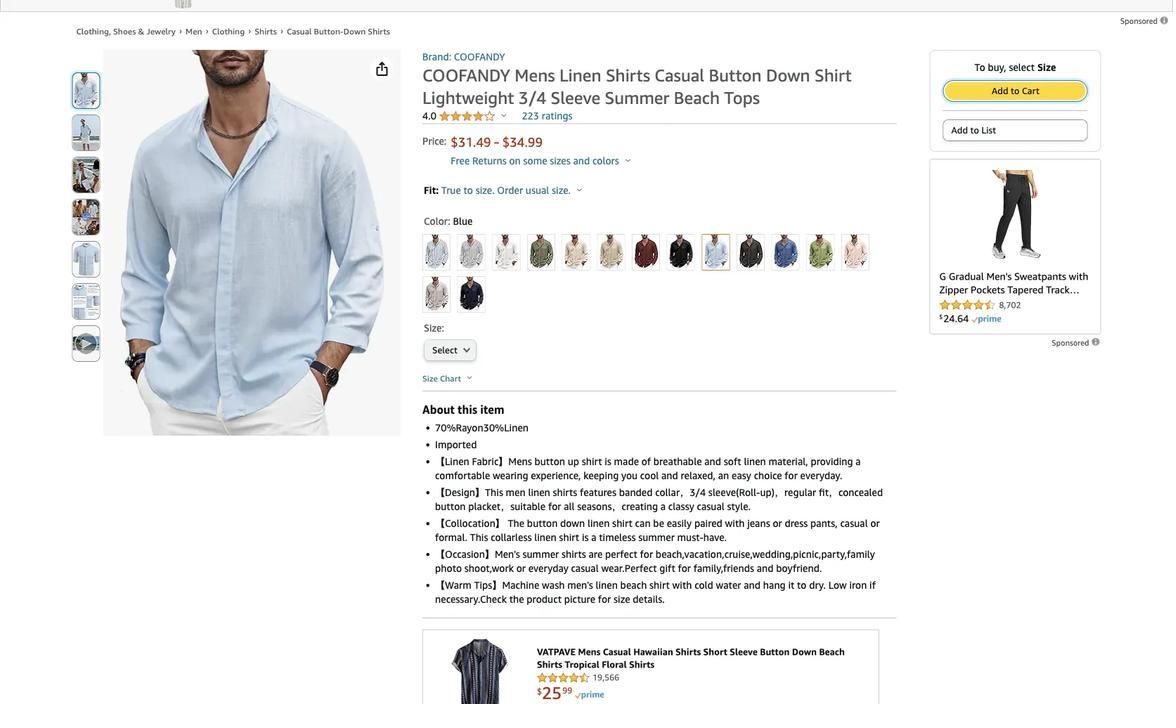 Task type: vqa. For each thing, say whether or not it's contained in the screenshot.
Best
no



Task type: locate. For each thing, give the bounding box(es) containing it.
1 horizontal spatial size.
[[552, 185, 571, 197]]

the
[[508, 518, 525, 530]]

1 horizontal spatial with
[[726, 518, 745, 530]]

grey stripe image
[[458, 235, 485, 270]]

with left cold
[[673, 580, 692, 592]]

0 vertical spatial sponsored link
[[1121, 14, 1170, 28]]

down
[[561, 518, 585, 530]]

casual up the men's
[[571, 563, 599, 575]]

› left shirts link
[[248, 26, 251, 36]]

button up experience,
[[535, 456, 566, 468]]

2 horizontal spatial shirts
[[606, 65, 651, 86]]

2 horizontal spatial casual
[[841, 518, 868, 530]]

for left size
[[598, 594, 611, 606]]

popover image
[[626, 159, 631, 162]]

color:
[[424, 216, 451, 228]]

coofandy down brand: coofandy
[[423, 65, 511, 86]]

add for add to cart
[[992, 86, 1009, 97]]

and up 'an' at the bottom right of page
[[705, 456, 722, 468]]

1 horizontal spatial add
[[992, 86, 1009, 97]]

1 horizontal spatial down
[[767, 65, 811, 86]]

casual right pants,
[[841, 518, 868, 530]]

size. right the usual
[[552, 185, 571, 197]]

0 horizontal spatial sponsored link
[[1053, 338, 1102, 348]]

add left list
[[952, 125, 969, 136]]

size left chart
[[423, 374, 438, 384]]

product
[[527, 594, 562, 606]]

shirts up all
[[553, 487, 578, 499]]

details.
[[633, 594, 665, 606]]

add down 'buy,'
[[992, 86, 1009, 97]]

sleeve
[[551, 88, 601, 108]]

summer up everyday
[[523, 549, 559, 561]]

to for cart
[[1011, 86, 1020, 97]]

select
[[433, 345, 458, 356]]

green image
[[808, 235, 834, 270]]

0 vertical spatial leave feedback on sponsored ad element
[[1121, 17, 1170, 26]]

keeping
[[584, 471, 619, 482]]

or up tips】machine
[[517, 563, 526, 575]]

everyday
[[529, 563, 569, 575]]

size. left the "order"
[[476, 185, 495, 197]]

1 horizontal spatial is
[[605, 456, 612, 468]]

0 vertical spatial sponsored
[[1121, 17, 1161, 26]]

item
[[481, 404, 505, 417]]

popover image right chart
[[467, 376, 472, 380]]

and right sizes
[[574, 155, 590, 167]]

223 ratings link
[[522, 110, 573, 122]]

blue stripe image
[[423, 235, 450, 270]]

size right 'select' at the top right of the page
[[1038, 62, 1057, 73]]

shoot,work
[[465, 563, 514, 575]]

picture
[[565, 594, 596, 606]]

to right it
[[798, 580, 807, 592]]

on
[[510, 155, 521, 167]]

-
[[494, 133, 500, 151]]

summer
[[639, 532, 675, 544], [523, 549, 559, 561]]

1 vertical spatial coofandy
[[423, 65, 511, 86]]

1 vertical spatial a
[[661, 501, 666, 513]]

usual
[[526, 185, 550, 197]]

1 vertical spatial leave feedback on sponsored ad element
[[1053, 339, 1102, 348]]

for up wear.perfect
[[640, 549, 654, 561]]

sponsored
[[1121, 17, 1161, 26], [1053, 339, 1092, 348]]

0 vertical spatial add
[[992, 86, 1009, 97]]

shirts right button-
[[368, 26, 390, 36]]

for down material, in the bottom of the page
[[785, 471, 798, 482]]

1 horizontal spatial sponsored link
[[1121, 14, 1170, 28]]

and
[[574, 155, 590, 167], [705, 456, 722, 468], [662, 471, 679, 482], [757, 563, 774, 575], [744, 580, 761, 592]]

down inside coofandy mens linen shirts casual button down shirt lightweight 3/4 sleeve summer beach tops
[[767, 65, 811, 86]]

add for add to list
[[952, 125, 969, 136]]

summer down be
[[639, 532, 675, 544]]

2 horizontal spatial or
[[871, 518, 880, 530]]

down
[[344, 26, 366, 36], [767, 65, 811, 86]]

casual
[[287, 26, 312, 36], [655, 65, 705, 86]]

2 horizontal spatial a
[[856, 456, 861, 468]]

casual left button-
[[287, 26, 312, 36]]

for
[[785, 471, 798, 482], [549, 501, 562, 513], [640, 549, 654, 561], [678, 563, 691, 575], [598, 594, 611, 606]]

1 horizontal spatial size
[[1038, 62, 1057, 73]]

shirts
[[255, 26, 277, 36], [368, 26, 390, 36], [606, 65, 651, 86]]

2 vertical spatial a
[[592, 532, 597, 544]]

【occasion】men's
[[435, 549, 520, 561]]

dark grey image
[[738, 235, 765, 270]]

true to size. order usual size. link
[[442, 185, 582, 197]]

add to list link
[[944, 121, 1088, 141]]

0 vertical spatial size
[[1038, 62, 1057, 73]]

button right the
[[527, 518, 558, 530]]

shirts right clothing
[[255, 26, 277, 36]]

0 vertical spatial summer
[[639, 532, 675, 544]]

popover image left 223
[[502, 114, 507, 117]]

material,
[[769, 456, 809, 468]]

1 vertical spatial popover image
[[467, 376, 472, 380]]

2 vertical spatial casual
[[571, 563, 599, 575]]

it
[[789, 580, 795, 592]]

1 horizontal spatial popover image
[[502, 114, 507, 117]]

to buy, select size
[[975, 62, 1057, 73]]

0 horizontal spatial size
[[423, 374, 438, 384]]

0 vertical spatial down
[[344, 26, 366, 36]]

1 horizontal spatial a
[[661, 501, 666, 513]]

shirt down down
[[559, 532, 580, 544]]

0 horizontal spatial popover image
[[467, 376, 472, 380]]

a up are
[[592, 532, 597, 544]]

jeans
[[748, 518, 771, 530]]

or down fit，concealed
[[871, 518, 880, 530]]

1 horizontal spatial shirts
[[368, 26, 390, 36]]

for left all
[[549, 501, 562, 513]]

0 horizontal spatial sponsored
[[1053, 339, 1092, 348]]

shirts up summer
[[606, 65, 651, 86]]

size chart
[[423, 374, 464, 384]]

casual up beach
[[655, 65, 705, 86]]

or
[[773, 518, 783, 530], [871, 518, 880, 530], [517, 563, 526, 575]]

coofandy inside coofandy mens linen shirts casual button down shirt lightweight 3/4 sleeve summer beach tops
[[423, 65, 511, 86]]

1 horizontal spatial leave feedback on sponsored ad element
[[1121, 17, 1170, 26]]

0 vertical spatial casual
[[287, 26, 312, 36]]

1 horizontal spatial casual
[[655, 65, 705, 86]]

› right men link
[[206, 26, 209, 36]]

casual
[[697, 501, 725, 513], [841, 518, 868, 530], [571, 563, 599, 575]]

fit:
[[424, 185, 439, 197]]

1 vertical spatial is
[[582, 532, 589, 544]]

collar，3/4
[[656, 487, 706, 499]]

placket，suitable
[[469, 501, 546, 513]]

0 vertical spatial popover image
[[502, 114, 507, 117]]

4 › from the left
[[281, 26, 283, 36]]

sleeve(roll-
[[709, 487, 761, 499]]

you
[[622, 471, 638, 482]]

size
[[1038, 62, 1057, 73], [423, 374, 438, 384]]

linen up everyday
[[535, 532, 557, 544]]

1 size. from the left
[[476, 185, 495, 197]]

size inside button
[[423, 374, 438, 384]]

casual up paired
[[697, 501, 725, 513]]

banded
[[619, 487, 653, 499]]

223
[[522, 110, 539, 122]]

shirts inside coofandy mens linen shirts casual button down shirt lightweight 3/4 sleeve summer beach tops
[[606, 65, 651, 86]]

to
[[975, 62, 986, 73]]

is down down
[[582, 532, 589, 544]]

men
[[186, 26, 202, 36]]

a up be
[[661, 501, 666, 513]]

to right true
[[464, 185, 473, 197]]

【collocation】
[[435, 518, 506, 530]]

1 horizontal spatial summer
[[639, 532, 675, 544]]

coofandy mens linen shirts casual button down shirt lightweight 3/4 sleeve summer beach tops
[[423, 65, 852, 108]]

› right shirts link
[[281, 26, 283, 36]]

1 horizontal spatial casual
[[697, 501, 725, 513]]

coofandy up lightweight
[[454, 51, 506, 63]]

boyfriend.
[[777, 563, 822, 575]]

1 vertical spatial down
[[767, 65, 811, 86]]

jewelry
[[147, 26, 176, 36]]

0 horizontal spatial down
[[344, 26, 366, 36]]

1 vertical spatial casual
[[655, 65, 705, 86]]

water
[[716, 580, 742, 592]]

1 vertical spatial size
[[423, 374, 438, 384]]

coofandy mens linen shirts casual button down shirt lightweight 3/4 sleeve summer beach tops image
[[119, 50, 385, 437]]

photo
[[435, 563, 462, 575]]

› left men
[[179, 26, 182, 36]]

0 horizontal spatial size.
[[476, 185, 495, 197]]

2 size. from the left
[[552, 185, 571, 197]]

1 › from the left
[[179, 26, 182, 36]]

None submit
[[73, 73, 100, 109], [73, 116, 100, 151], [73, 158, 100, 193], [73, 200, 100, 235], [73, 242, 100, 277], [73, 285, 100, 320], [73, 327, 100, 362], [73, 73, 100, 109], [73, 116, 100, 151], [73, 158, 100, 193], [73, 200, 100, 235], [73, 242, 100, 277], [73, 285, 100, 320], [73, 327, 100, 362]]

brand: coofandy
[[423, 51, 506, 63]]

to left list
[[971, 125, 980, 136]]

clothing
[[212, 26, 245, 36]]

0 horizontal spatial with
[[673, 580, 692, 592]]

$34.99
[[503, 135, 543, 150]]

0 vertical spatial is
[[605, 456, 612, 468]]

leave feedback on sponsored ad element
[[1121, 17, 1170, 26], [1053, 339, 1102, 348]]

true
[[442, 185, 461, 197]]

tops
[[725, 88, 760, 108]]

0 horizontal spatial or
[[517, 563, 526, 575]]

0 horizontal spatial a
[[592, 532, 597, 544]]

$31.49
[[451, 135, 491, 150]]

add
[[992, 86, 1009, 97], [952, 125, 969, 136]]

men's
[[568, 580, 594, 592]]

0 vertical spatial with
[[726, 518, 745, 530]]

1 vertical spatial summer
[[523, 549, 559, 561]]

shirt up timeless
[[613, 518, 633, 530]]

to
[[1011, 86, 1020, 97], [971, 125, 980, 136], [464, 185, 473, 197], [798, 580, 807, 592]]

navy blue image
[[458, 277, 485, 313]]

1 vertical spatial shirts
[[562, 549, 586, 561]]

0 horizontal spatial summer
[[523, 549, 559, 561]]

list
[[982, 125, 997, 136]]

a right providing
[[856, 456, 861, 468]]

button
[[709, 65, 762, 86]]

0 vertical spatial coofandy
[[454, 51, 506, 63]]

0 horizontal spatial casual
[[287, 26, 312, 36]]

light grey image
[[423, 277, 450, 313]]

button down 【design】this
[[435, 501, 466, 513]]

blue image
[[703, 235, 730, 270]]

all
[[564, 501, 575, 513]]

1 vertical spatial sponsored link
[[1053, 338, 1102, 348]]

size.
[[476, 185, 495, 197], [552, 185, 571, 197]]

shirts left are
[[562, 549, 586, 561]]

an
[[719, 471, 730, 482]]

to inside option
[[971, 125, 980, 136]]

0 horizontal spatial leave feedback on sponsored ad element
[[1053, 339, 1102, 348]]

option group
[[419, 232, 897, 316]]

popover image
[[502, 114, 507, 117], [467, 376, 472, 380]]

1 vertical spatial sponsored
[[1053, 339, 1092, 348]]

is
[[605, 456, 612, 468], [582, 532, 589, 544]]

with down style.
[[726, 518, 745, 530]]

formal.
[[435, 532, 468, 544]]

or right jeans
[[773, 518, 783, 530]]

1 vertical spatial add
[[952, 125, 969, 136]]

1 horizontal spatial sponsored
[[1121, 17, 1161, 26]]

0 vertical spatial a
[[856, 456, 861, 468]]

to left cart
[[1011, 86, 1020, 97]]

and down beach,vacation,cruise,wedding,picnic,party,family at the bottom right
[[757, 563, 774, 575]]

add inside add to list link
[[952, 125, 969, 136]]

shirts
[[553, 487, 578, 499], [562, 549, 586, 561]]

is up "keeping"
[[605, 456, 612, 468]]

0 horizontal spatial add
[[952, 125, 969, 136]]



Task type: describe. For each thing, give the bounding box(es) containing it.
223 ratings
[[522, 110, 573, 122]]

colors
[[593, 155, 619, 167]]

size:
[[424, 323, 444, 334]]

imported
[[435, 440, 477, 451]]

for right "gift"
[[678, 563, 691, 575]]

easy
[[732, 471, 752, 482]]

select
[[1010, 62, 1035, 73]]

denim blue image
[[773, 235, 800, 270]]

0 horizontal spatial is
[[582, 532, 589, 544]]

2 › from the left
[[206, 26, 209, 36]]

this
[[458, 404, 478, 417]]

and inside button
[[574, 155, 590, 167]]

1 vertical spatial with
[[673, 580, 692, 592]]

wine red image
[[633, 235, 660, 270]]

beige image
[[563, 235, 590, 270]]

everyday.
[[801, 471, 843, 482]]

4.0
[[423, 110, 439, 122]]

khaki image
[[598, 235, 625, 270]]

【linen
[[435, 456, 470, 468]]

linen up size
[[596, 580, 618, 592]]

relaxed,
[[681, 471, 716, 482]]

3/4
[[519, 88, 547, 108]]

size
[[614, 594, 631, 606]]

perfect
[[606, 549, 638, 561]]

brand: coofandy link
[[423, 51, 506, 63]]

style.
[[728, 501, 751, 513]]

up)，regular
[[761, 487, 817, 499]]

wash
[[542, 580, 565, 592]]

summer
[[605, 88, 670, 108]]

0 vertical spatial shirts
[[553, 487, 578, 499]]

iron
[[850, 580, 868, 592]]

breathable
[[654, 456, 702, 468]]

clothing link
[[212, 26, 245, 36]]

leave feedback on sponsored ad element for bottommost sponsored link
[[1053, 339, 1102, 348]]

Add to Cart submit
[[944, 81, 1088, 102]]

0 horizontal spatial shirts
[[255, 26, 277, 36]]

returns
[[473, 155, 507, 167]]

made
[[614, 456, 639, 468]]

be
[[654, 518, 665, 530]]

Add to List radio
[[944, 120, 1088, 142]]

shirts link
[[255, 26, 277, 36]]

can
[[636, 518, 651, 530]]

beach
[[621, 580, 647, 592]]

this
[[470, 532, 488, 544]]

men
[[506, 487, 526, 499]]

to for size.
[[464, 185, 473, 197]]

cold
[[695, 580, 714, 592]]

clothing, shoes & jewelry link
[[76, 26, 176, 36]]

sizes
[[550, 155, 571, 167]]

beach,vacation,cruise,wedding,picnic,party,family
[[656, 549, 876, 561]]

1 horizontal spatial or
[[773, 518, 783, 530]]

chart
[[440, 374, 461, 384]]

down inside the clothing, shoes & jewelry › men › clothing › shirts › casual button-down shirts
[[344, 26, 366, 36]]

【design】this
[[435, 487, 504, 499]]

low
[[829, 580, 847, 592]]

leave feedback on sponsored ad element for topmost sponsored link
[[1121, 17, 1170, 26]]

to for list
[[971, 125, 980, 136]]

casual inside coofandy mens linen shirts casual button down shirt lightweight 3/4 sleeve summer beach tops
[[655, 65, 705, 86]]

timeless
[[599, 532, 636, 544]]

of
[[642, 456, 651, 468]]

wearing
[[493, 471, 529, 482]]

paired
[[695, 518, 723, 530]]

clothing, shoes & jewelry › men › clothing › shirts › casual button-down shirts
[[76, 26, 390, 36]]

if
[[870, 580, 876, 592]]

0 vertical spatial button
[[535, 456, 566, 468]]

wear.perfect
[[602, 563, 657, 575]]

army green image
[[528, 235, 555, 270]]

dress
[[785, 518, 808, 530]]

2 vertical spatial button
[[527, 518, 558, 530]]

3 › from the left
[[248, 26, 251, 36]]

linen
[[560, 65, 602, 86]]

shirt up "keeping"
[[582, 456, 602, 468]]

free
[[451, 155, 470, 167]]

linen right men
[[528, 487, 551, 499]]

linen up the choice
[[744, 456, 767, 468]]

fabric】mens
[[472, 456, 532, 468]]

linen up timeless
[[588, 518, 610, 530]]

shirt up details.
[[650, 580, 670, 592]]

clothing,
[[76, 26, 111, 36]]

classy
[[669, 501, 695, 513]]

fit，concealed
[[819, 487, 884, 499]]

price:
[[423, 135, 447, 147]]

1 vertical spatial button
[[435, 501, 466, 513]]

comfortable
[[435, 471, 490, 482]]

family,friends
[[694, 563, 755, 575]]

up
[[568, 456, 580, 468]]

0 horizontal spatial casual
[[571, 563, 599, 575]]

free returns on some sizes and colors button
[[451, 154, 631, 168]]

soft
[[724, 456, 742, 468]]

ratings
[[542, 110, 573, 122]]

features
[[580, 487, 617, 499]]

the
[[510, 594, 524, 606]]

4.0 button
[[423, 110, 507, 124]]

order
[[497, 185, 523, 197]]

have.
[[704, 532, 727, 544]]

hang
[[764, 580, 786, 592]]

70%rayon30%linen
[[435, 423, 529, 434]]

to inside about this item 70%rayon30%linen imported 【linen fabric】mens button up shirt is made of breathable and soft linen material, providing a comfortable wearing experience, keeping you cool and relaxed, an easy choice for everyday. 【design】this men linen shirts features banded collar，3/4 sleeve(roll-up)，regular fit，concealed button placket，suitable for all seasons，creating a classy casual style. 【collocation】 the button down linen shirt can be easily paired with jeans or dress pants, casual or formal. this collarless linen shirt is a timeless summer must-have. 【occasion】men's summer shirts are perfect for beach,vacation,cruise,wedding,picnic,party,family photo shoot,work or everyday casual wear.perfect gift for family,friends and boyfriend. 【warm tips】machine wash men's linen beach shirt with cold water and hang it to dry. low iron if necessary.check the product picture for size details.
[[798, 580, 807, 592]]

and down breathable at the bottom right of page
[[662, 471, 679, 482]]

&
[[138, 26, 144, 36]]

men link
[[186, 26, 202, 36]]

1 vertical spatial casual
[[841, 518, 868, 530]]

pants,
[[811, 518, 838, 530]]

and left the hang
[[744, 580, 761, 592]]

add to list
[[952, 125, 997, 136]]

experience,
[[531, 471, 581, 482]]

pink image
[[843, 235, 869, 270]]

cart
[[1023, 86, 1040, 97]]

0 vertical spatial casual
[[697, 501, 725, 513]]

popover image inside 'size chart' button
[[467, 376, 472, 380]]

popover image inside 4.0 'button'
[[502, 114, 507, 117]]

collarless
[[491, 532, 532, 544]]

cool
[[641, 471, 659, 482]]

casual button-down shirts link
[[287, 26, 390, 36]]

size chart button
[[423, 373, 472, 384]]

tips】machine
[[474, 580, 540, 592]]

casual inside the clothing, shoes & jewelry › men › clothing › shirts › casual button-down shirts
[[287, 26, 312, 36]]

dry.
[[810, 580, 826, 592]]

a_white image
[[493, 235, 520, 270]]

add to cart
[[992, 86, 1040, 97]]

dropdown image
[[463, 348, 471, 353]]

black image
[[668, 235, 695, 270]]



